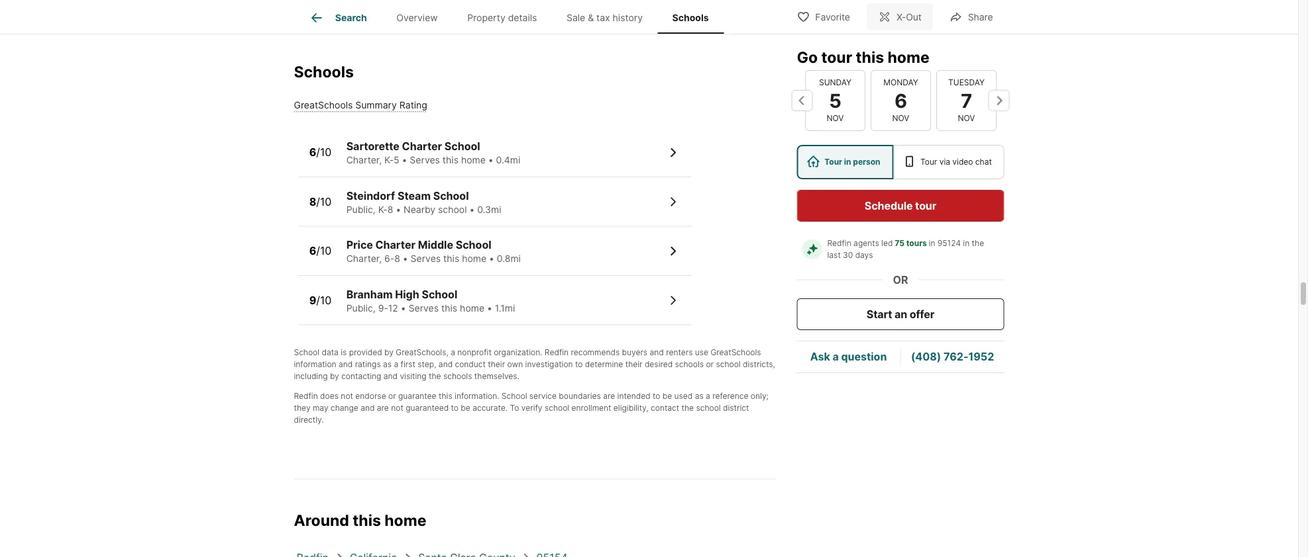 Task type: locate. For each thing, give the bounding box(es) containing it.
serves down high
[[409, 303, 439, 314]]

1 horizontal spatial schools
[[672, 12, 709, 23]]

serves up steam
[[410, 155, 440, 166]]

share button
[[938, 3, 1004, 30]]

0 horizontal spatial not
[[341, 392, 353, 401]]

1 nov from the left
[[826, 114, 843, 123]]

0 horizontal spatial be
[[461, 404, 470, 413]]

offer
[[910, 308, 934, 321]]

5 down sunday
[[829, 89, 841, 112]]

school left districts,
[[716, 360, 741, 369]]

list box
[[797, 145, 1004, 180]]

1 horizontal spatial are
[[603, 392, 615, 401]]

1 vertical spatial as
[[695, 392, 704, 401]]

redfin for redfin agents led 75 tours in 95124
[[827, 239, 851, 248]]

tour in person
[[824, 157, 880, 167]]

details
[[508, 12, 537, 23]]

steam
[[398, 190, 431, 202]]

tour inside option
[[920, 157, 937, 167]]

8 inside price charter middle school charter, 6-8 • serves this home • 0.8mi
[[394, 253, 400, 265]]

tour
[[824, 157, 842, 167], [920, 157, 937, 167]]

•
[[402, 155, 407, 166], [488, 155, 493, 166], [396, 204, 401, 215], [469, 204, 475, 215], [403, 253, 408, 265], [489, 253, 494, 265], [401, 303, 406, 314], [487, 303, 492, 314]]

and down endorse
[[361, 404, 375, 413]]

provided
[[349, 348, 382, 357]]

the right 95124 on the top right
[[972, 239, 984, 248]]

0 horizontal spatial by
[[330, 372, 339, 381]]

as right ratings
[[383, 360, 392, 369]]

2 vertical spatial redfin
[[294, 392, 318, 401]]

12
[[388, 303, 398, 314]]

2 public, from the top
[[346, 303, 376, 314]]

6 left price
[[309, 245, 316, 258]]

0 vertical spatial are
[[603, 392, 615, 401]]

k- down steindorf at top
[[378, 204, 387, 215]]

to down information.
[[451, 404, 459, 413]]

tab list
[[294, 0, 734, 34]]

charter, down the sartorette
[[346, 155, 382, 166]]

favorite button
[[785, 3, 861, 30]]

6 for sartorette charter school
[[309, 146, 316, 159]]

redfin
[[827, 239, 851, 248], [545, 348, 569, 357], [294, 392, 318, 401]]

2 horizontal spatial 8
[[394, 253, 400, 265]]

(408)
[[911, 351, 941, 364]]

/10 for branham
[[316, 294, 332, 307]]

serves inside branham high school public, 9-12 • serves this home • 1.1mi
[[409, 303, 439, 314]]

1 charter, from the top
[[346, 155, 382, 166]]

to inside school service boundaries are intended to be used as a reference only; they may change and are not
[[653, 392, 660, 401]]

and
[[650, 348, 664, 357], [339, 360, 353, 369], [439, 360, 453, 369], [384, 372, 398, 381], [361, 404, 375, 413]]

k- inside steindorf steam school public, k-8 • nearby school • 0.3mi
[[378, 204, 387, 215]]

0 vertical spatial redfin
[[827, 239, 851, 248]]

• left 0.8mi
[[489, 253, 494, 265]]

0 horizontal spatial 8
[[309, 195, 316, 208]]

1 tour from the left
[[824, 157, 842, 167]]

not up change at the bottom left
[[341, 392, 353, 401]]

1 public, from the top
[[346, 204, 376, 215]]

/10 left price
[[316, 245, 332, 258]]

1 vertical spatial serves
[[411, 253, 441, 265]]

0 vertical spatial serves
[[410, 155, 440, 166]]

nov down sunday
[[826, 114, 843, 123]]

1 horizontal spatial their
[[625, 360, 642, 369]]

nov inside tuesday 7 nov
[[958, 114, 975, 123]]

share
[[968, 12, 993, 23]]

by inside first step, and conduct their own investigation to determine their desired schools or school districts, including by contacting and visiting the schools themselves.
[[330, 372, 339, 381]]

charter for sartorette
[[402, 140, 442, 153]]

tour for tour in person
[[824, 157, 842, 167]]

1 vertical spatial schools
[[443, 372, 472, 381]]

greatschools up districts,
[[711, 348, 761, 357]]

data
[[322, 348, 338, 357]]

days
[[855, 251, 873, 260]]

as inside , a nonprofit organization. redfin recommends buyers and renters use greatschools information and ratings as a
[[383, 360, 392, 369]]

charter inside sartorette charter school charter, k-5 • serves this home • 0.4mi
[[402, 140, 442, 153]]

5 down the sartorette
[[394, 155, 399, 166]]

0 vertical spatial charter
[[402, 140, 442, 153]]

0 vertical spatial k-
[[384, 155, 394, 166]]

in right tours
[[929, 239, 935, 248]]

1 vertical spatial tour
[[915, 199, 936, 212]]

video
[[952, 157, 973, 167]]

greatschools up step, on the left bottom of page
[[396, 348, 446, 357]]

next image
[[988, 90, 1010, 111]]

1 vertical spatial schools
[[294, 62, 354, 81]]

is
[[341, 348, 347, 357]]

as
[[383, 360, 392, 369], [695, 392, 704, 401]]

charter up the 6-
[[375, 239, 416, 252]]

1 horizontal spatial be
[[662, 392, 672, 401]]

0 vertical spatial the
[[972, 239, 984, 248]]

1 horizontal spatial nov
[[892, 114, 909, 123]]

to up the contact
[[653, 392, 660, 401]]

,
[[446, 348, 448, 357]]

4 /10 from the top
[[316, 294, 332, 307]]

2 vertical spatial to
[[451, 404, 459, 413]]

x-out
[[896, 12, 922, 23]]

1 horizontal spatial by
[[384, 348, 394, 357]]

6
[[894, 89, 907, 112], [309, 146, 316, 159], [309, 245, 316, 258]]

0 vertical spatial to
[[575, 360, 583, 369]]

only;
[[751, 392, 769, 401]]

the down step, on the left bottom of page
[[429, 372, 441, 381]]

public, for branham high school
[[346, 303, 376, 314]]

6 for price charter middle school
[[309, 245, 316, 258]]

start
[[867, 308, 892, 321]]

0 horizontal spatial the
[[429, 372, 441, 381]]

schools up greatschools summary rating
[[294, 62, 354, 81]]

0 horizontal spatial their
[[488, 360, 505, 369]]

2 charter, from the top
[[346, 253, 382, 265]]

3 /10 from the top
[[316, 245, 332, 258]]

tour in person option
[[797, 145, 893, 180]]

reference
[[712, 392, 748, 401]]

and inside school service boundaries are intended to be used as a reference only; they may change and are not
[[361, 404, 375, 413]]

0 horizontal spatial or
[[388, 392, 396, 401]]

1 horizontal spatial greatschools
[[396, 348, 446, 357]]

6 /10 left price
[[309, 245, 332, 258]]

go
[[797, 48, 818, 66]]

home inside branham high school public, 9-12 • serves this home • 1.1mi
[[460, 303, 484, 314]]

/10 left the sartorette
[[316, 146, 332, 159]]

investigation
[[525, 360, 573, 369]]

or right endorse
[[388, 392, 396, 401]]

1 /10 from the top
[[316, 146, 332, 159]]

2 /10 from the top
[[316, 195, 332, 208]]

3 nov from the left
[[958, 114, 975, 123]]

1 their from the left
[[488, 360, 505, 369]]

by right provided
[[384, 348, 394, 357]]

in
[[844, 157, 851, 167], [929, 239, 935, 248], [963, 239, 970, 248]]

be down information.
[[461, 404, 470, 413]]

charter
[[402, 140, 442, 153], [375, 239, 416, 252]]

school inside sartorette charter school charter, k-5 • serves this home • 0.4mi
[[445, 140, 480, 153]]

1 vertical spatial 6
[[309, 146, 316, 159]]

nov inside "sunday 5 nov"
[[826, 114, 843, 123]]

redfin up the investigation
[[545, 348, 569, 357]]

6 /10
[[309, 146, 332, 159], [309, 245, 332, 258]]

this up steindorf steam school public, k-8 • nearby school • 0.3mi
[[442, 155, 459, 166]]

school inside first step, and conduct their own investigation to determine their desired schools or school districts, including by contacting and visiting the schools themselves.
[[716, 360, 741, 369]]

k- inside sartorette charter school charter, k-5 • serves this home • 0.4mi
[[384, 155, 394, 166]]

0 vertical spatial charter,
[[346, 155, 382, 166]]

1 vertical spatial charter,
[[346, 253, 382, 265]]

are down endorse
[[377, 404, 389, 413]]

0 horizontal spatial nov
[[826, 114, 843, 123]]

sale & tax history tab
[[552, 2, 658, 34]]

be inside "guaranteed to be accurate. to verify school enrollment eligibility, contact the school district directly."
[[461, 404, 470, 413]]

redfin up last
[[827, 239, 851, 248]]

nonprofit
[[457, 348, 492, 357]]

5
[[829, 89, 841, 112], [394, 155, 399, 166]]

to down recommends
[[575, 360, 583, 369]]

organization.
[[494, 348, 542, 357]]

2 horizontal spatial in
[[963, 239, 970, 248]]

in left person
[[844, 157, 851, 167]]

tour via video chat option
[[893, 145, 1004, 180]]

first
[[401, 360, 415, 369]]

(408) 762-1952 link
[[911, 351, 994, 364]]

are up enrollment
[[603, 392, 615, 401]]

0 horizontal spatial are
[[377, 404, 389, 413]]

2 horizontal spatial the
[[972, 239, 984, 248]]

1 horizontal spatial 5
[[829, 89, 841, 112]]

6 /10 for sartorette
[[309, 146, 332, 159]]

person
[[853, 157, 880, 167]]

in right 95124 on the top right
[[963, 239, 970, 248]]

0 horizontal spatial to
[[451, 404, 459, 413]]

0 vertical spatial by
[[384, 348, 394, 357]]

visiting
[[400, 372, 426, 381]]

school right nearby
[[438, 204, 467, 215]]

x-
[[896, 12, 906, 23]]

this down "middle"
[[443, 253, 459, 265]]

greatschools left summary
[[294, 100, 353, 111]]

95124
[[937, 239, 961, 248]]

home inside price charter middle school charter, 6-8 • serves this home • 0.8mi
[[462, 253, 486, 265]]

2 horizontal spatial redfin
[[827, 239, 851, 248]]

this inside branham high school public, 9-12 • serves this home • 1.1mi
[[441, 303, 457, 314]]

serves for charter
[[410, 155, 440, 166]]

0 horizontal spatial tour
[[824, 157, 842, 167]]

0 horizontal spatial tour
[[821, 48, 852, 66]]

verify
[[521, 404, 542, 413]]

this up guaranteed
[[439, 392, 452, 401]]

6 /10 for price
[[309, 245, 332, 258]]

(408) 762-1952
[[911, 351, 994, 364]]

2 their from the left
[[625, 360, 642, 369]]

1 horizontal spatial the
[[681, 404, 694, 413]]

nov down monday
[[892, 114, 909, 123]]

tour left via
[[920, 157, 937, 167]]

serves down "middle"
[[411, 253, 441, 265]]

None button
[[805, 70, 865, 131], [870, 70, 931, 131], [936, 70, 996, 131], [805, 70, 865, 131], [870, 70, 931, 131], [936, 70, 996, 131]]

tour inside option
[[824, 157, 842, 167]]

tour up sunday
[[821, 48, 852, 66]]

schools
[[672, 12, 709, 23], [294, 62, 354, 81]]

• left 0.3mi
[[469, 204, 475, 215]]

8 down steindorf at top
[[387, 204, 393, 215]]

, a nonprofit organization. redfin recommends buyers and renters use greatschools information and ratings as a
[[294, 348, 761, 369]]

their down buyers
[[625, 360, 642, 369]]

2 tour from the left
[[920, 157, 937, 167]]

0 horizontal spatial in
[[844, 157, 851, 167]]

directly.
[[294, 415, 324, 425]]

0 vertical spatial tour
[[821, 48, 852, 66]]

0 vertical spatial schools
[[672, 12, 709, 23]]

1 vertical spatial are
[[377, 404, 389, 413]]

0 vertical spatial public,
[[346, 204, 376, 215]]

schools inside tab
[[672, 12, 709, 23]]

home inside sartorette charter school charter, k-5 • serves this home • 0.4mi
[[461, 155, 486, 166]]

1 vertical spatial to
[[653, 392, 660, 401]]

contacting
[[341, 372, 381, 381]]

0 horizontal spatial as
[[383, 360, 392, 369]]

0 horizontal spatial 5
[[394, 155, 399, 166]]

• left 1.1mi
[[487, 303, 492, 314]]

schools down conduct
[[443, 372, 472, 381]]

school inside steindorf steam school public, k-8 • nearby school • 0.3mi
[[438, 204, 467, 215]]

0 vertical spatial 6 /10
[[309, 146, 332, 159]]

be up the contact
[[662, 392, 672, 401]]

6-
[[384, 253, 394, 265]]

via
[[939, 157, 950, 167]]

guaranteed
[[406, 404, 449, 413]]

public, down steindorf at top
[[346, 204, 376, 215]]

nov for 5
[[826, 114, 843, 123]]

charter for price
[[375, 239, 416, 252]]

1 horizontal spatial or
[[706, 360, 714, 369]]

0 horizontal spatial greatschools
[[294, 100, 353, 111]]

serves
[[410, 155, 440, 166], [411, 253, 441, 265], [409, 303, 439, 314]]

charter, inside sartorette charter school charter, k-5 • serves this home • 0.4mi
[[346, 155, 382, 166]]

2 vertical spatial the
[[681, 404, 694, 413]]

1 vertical spatial not
[[391, 404, 403, 413]]

a left reference
[[706, 392, 710, 401]]

/10 for sartorette
[[316, 146, 332, 159]]

tour inside button
[[915, 199, 936, 212]]

guarantee
[[398, 392, 436, 401]]

8 left steindorf at top
[[309, 195, 316, 208]]

public, down 'branham'
[[346, 303, 376, 314]]

2 vertical spatial 6
[[309, 245, 316, 258]]

by up does
[[330, 372, 339, 381]]

1 vertical spatial k-
[[378, 204, 387, 215]]

charter down rating
[[402, 140, 442, 153]]

1 vertical spatial the
[[429, 372, 441, 381]]

1 vertical spatial 5
[[394, 155, 399, 166]]

/10 for steindorf
[[316, 195, 332, 208]]

8 inside steindorf steam school public, k-8 • nearby school • 0.3mi
[[387, 204, 393, 215]]

1 horizontal spatial 8
[[387, 204, 393, 215]]

schools down the renters
[[675, 360, 704, 369]]

endorse
[[355, 392, 386, 401]]

chat
[[975, 157, 992, 167]]

0 vertical spatial schools
[[675, 360, 704, 369]]

step,
[[418, 360, 436, 369]]

1 vertical spatial be
[[461, 404, 470, 413]]

1 vertical spatial 6 /10
[[309, 245, 332, 258]]

/10 left steindorf at top
[[316, 195, 332, 208]]

6 up the 8 /10
[[309, 146, 316, 159]]

boundaries
[[559, 392, 601, 401]]

redfin agents led 75 tours in 95124
[[827, 239, 961, 248]]

redfin does not endorse or guarantee this information.
[[294, 392, 499, 401]]

school down service
[[545, 404, 569, 413]]

schools right history
[[672, 12, 709, 23]]

the down used at right
[[681, 404, 694, 413]]

0 vertical spatial not
[[341, 392, 353, 401]]

as inside school service boundaries are intended to be used as a reference only; they may change and are not
[[695, 392, 704, 401]]

0 vertical spatial be
[[662, 392, 672, 401]]

1 horizontal spatial as
[[695, 392, 704, 401]]

2 6 /10 from the top
[[309, 245, 332, 258]]

2 vertical spatial serves
[[409, 303, 439, 314]]

to inside "guaranteed to be accurate. to verify school enrollment eligibility, contact the school district directly."
[[451, 404, 459, 413]]

charter, down price
[[346, 253, 382, 265]]

public, inside steindorf steam school public, k-8 • nearby school • 0.3mi
[[346, 204, 376, 215]]

own
[[507, 360, 523, 369]]

• up steam
[[402, 155, 407, 166]]

tour right schedule
[[915, 199, 936, 212]]

1 horizontal spatial tour
[[915, 199, 936, 212]]

tuesday
[[948, 78, 984, 87]]

charter inside price charter middle school charter, 6-8 • serves this home • 0.8mi
[[375, 239, 416, 252]]

search link
[[309, 10, 367, 26]]

0 vertical spatial 5
[[829, 89, 841, 112]]

school inside steindorf steam school public, k-8 • nearby school • 0.3mi
[[433, 190, 469, 202]]

determine
[[585, 360, 623, 369]]

1 vertical spatial redfin
[[545, 348, 569, 357]]

history
[[613, 12, 643, 23]]

public, inside branham high school public, 9-12 • serves this home • 1.1mi
[[346, 303, 376, 314]]

0 vertical spatial or
[[706, 360, 714, 369]]

as right used at right
[[695, 392, 704, 401]]

0 horizontal spatial schools
[[294, 62, 354, 81]]

2 horizontal spatial nov
[[958, 114, 975, 123]]

6 down monday
[[894, 89, 907, 112]]

1 horizontal spatial redfin
[[545, 348, 569, 357]]

0 vertical spatial 6
[[894, 89, 907, 112]]

ask a question
[[810, 351, 887, 364]]

this up ,
[[441, 303, 457, 314]]

property details
[[467, 12, 537, 23]]

1 vertical spatial by
[[330, 372, 339, 381]]

0 horizontal spatial redfin
[[294, 392, 318, 401]]

property details tab
[[453, 2, 552, 34]]

0 vertical spatial as
[[383, 360, 392, 369]]

k- down the sartorette
[[384, 155, 394, 166]]

schools
[[675, 360, 704, 369], [443, 372, 472, 381]]

2 nov from the left
[[892, 114, 909, 123]]

not down redfin does not endorse or guarantee this information.
[[391, 404, 403, 413]]

6 /10 up the 8 /10
[[309, 146, 332, 159]]

8
[[309, 195, 316, 208], [387, 204, 393, 215], [394, 253, 400, 265]]

/10 left 'branham'
[[316, 294, 332, 307]]

1 vertical spatial public,
[[346, 303, 376, 314]]

this up monday
[[856, 48, 884, 66]]

1 horizontal spatial not
[[391, 404, 403, 413]]

the inside "guaranteed to be accurate. to verify school enrollment eligibility, contact the school district directly."
[[681, 404, 694, 413]]

1 horizontal spatial to
[[575, 360, 583, 369]]

1 6 /10 from the top
[[309, 146, 332, 159]]

tour left person
[[824, 157, 842, 167]]

their up themselves. at the bottom left
[[488, 360, 505, 369]]

tours
[[906, 239, 927, 248]]

2 horizontal spatial to
[[653, 392, 660, 401]]

1 vertical spatial charter
[[375, 239, 416, 252]]

conduct
[[455, 360, 486, 369]]

2 horizontal spatial greatschools
[[711, 348, 761, 357]]

price
[[346, 239, 373, 252]]

redfin up they
[[294, 392, 318, 401]]

nov inside monday 6 nov
[[892, 114, 909, 123]]

start an offer
[[867, 308, 934, 321]]

nov down the 7 at the right of page
[[958, 114, 975, 123]]

schedule tour button
[[797, 190, 1004, 222]]

serves inside sartorette charter school charter, k-5 • serves this home • 0.4mi
[[410, 155, 440, 166]]

nov for 7
[[958, 114, 975, 123]]

or down use
[[706, 360, 714, 369]]

school
[[445, 140, 480, 153], [433, 190, 469, 202], [456, 239, 491, 252], [422, 288, 457, 301], [294, 348, 319, 357], [502, 392, 527, 401]]

1 horizontal spatial tour
[[920, 157, 937, 167]]

8 up high
[[394, 253, 400, 265]]



Task type: vqa. For each thing, say whether or not it's contained in the screenshot.


Task type: describe. For each thing, give the bounding box(es) containing it.
used
[[674, 392, 693, 401]]

tour for tour via video chat
[[920, 157, 937, 167]]

branham high school public, 9-12 • serves this home • 1.1mi
[[346, 288, 515, 314]]

6 inside monday 6 nov
[[894, 89, 907, 112]]

rating
[[399, 100, 427, 111]]

8 /10
[[309, 195, 332, 208]]

0 horizontal spatial schools
[[443, 372, 472, 381]]

and up desired
[[650, 348, 664, 357]]

question
[[841, 351, 887, 364]]

guaranteed to be accurate. to verify school enrollment eligibility, contact the school district directly.
[[294, 404, 749, 425]]

30
[[843, 251, 853, 260]]

school data is provided by greatschools
[[294, 348, 446, 357]]

not inside school service boundaries are intended to be used as a reference only; they may change and are not
[[391, 404, 403, 413]]

x-out button
[[867, 3, 933, 30]]

and down "is"
[[339, 360, 353, 369]]

monday 6 nov
[[883, 78, 918, 123]]

9
[[309, 294, 316, 307]]

greatschools inside , a nonprofit organization. redfin recommends buyers and renters use greatschools information and ratings as a
[[711, 348, 761, 357]]

&
[[588, 12, 594, 23]]

tour for go
[[821, 48, 852, 66]]

• down steam
[[396, 204, 401, 215]]

desired
[[645, 360, 673, 369]]

5 inside "sunday 5 nov"
[[829, 89, 841, 112]]

search
[[335, 12, 367, 23]]

to inside first step, and conduct their own investigation to determine their desired schools or school districts, including by contacting and visiting the schools themselves.
[[575, 360, 583, 369]]

a inside school service boundaries are intended to be used as a reference only; they may change and are not
[[706, 392, 710, 401]]

they
[[294, 404, 310, 413]]

redfin inside , a nonprofit organization. redfin recommends buyers and renters use greatschools information and ratings as a
[[545, 348, 569, 357]]

in the last 30 days
[[827, 239, 986, 260]]

list box containing tour in person
[[797, 145, 1004, 180]]

this right "around"
[[353, 512, 381, 530]]

0.4mi
[[496, 155, 520, 166]]

0.8mi
[[497, 253, 521, 265]]

district
[[723, 404, 749, 413]]

renters
[[666, 348, 693, 357]]

change
[[331, 404, 358, 413]]

this inside price charter middle school charter, 6-8 • serves this home • 0.8mi
[[443, 253, 459, 265]]

tab list containing search
[[294, 0, 734, 34]]

ask a question link
[[810, 351, 887, 364]]

may
[[313, 404, 328, 413]]

75
[[895, 239, 904, 248]]

an
[[895, 308, 907, 321]]

• left the 0.4mi
[[488, 155, 493, 166]]

the inside first step, and conduct their own investigation to determine their desired schools or school districts, including by contacting and visiting the schools themselves.
[[429, 372, 441, 381]]

5 inside sartorette charter school charter, k-5 • serves this home • 0.4mi
[[394, 155, 399, 166]]

contact
[[651, 404, 679, 413]]

schedule tour
[[865, 199, 936, 212]]

last
[[827, 251, 841, 260]]

does
[[320, 392, 339, 401]]

serves for high
[[409, 303, 439, 314]]

price charter middle school charter, 6-8 • serves this home • 0.8mi
[[346, 239, 521, 265]]

tour for schedule
[[915, 199, 936, 212]]

0.3mi
[[477, 204, 501, 215]]

school inside branham high school public, 9-12 • serves this home • 1.1mi
[[422, 288, 457, 301]]

information.
[[455, 392, 499, 401]]

k- for steindorf
[[378, 204, 387, 215]]

and up redfin does not endorse or guarantee this information.
[[384, 372, 398, 381]]

a right ,
[[451, 348, 455, 357]]

public, for steindorf steam school
[[346, 204, 376, 215]]

districts,
[[743, 360, 775, 369]]

sartorette charter school charter, k-5 • serves this home • 0.4mi
[[346, 140, 520, 166]]

ask
[[810, 351, 830, 364]]

9 /10
[[309, 294, 332, 307]]

schedule
[[865, 199, 913, 212]]

k- for sartorette
[[384, 155, 394, 166]]

/10 for price
[[316, 245, 332, 258]]

previous image
[[792, 90, 813, 111]]

1 vertical spatial or
[[388, 392, 396, 401]]

property
[[467, 12, 505, 23]]

around this home
[[294, 512, 426, 530]]

nearby
[[404, 204, 435, 215]]

overview
[[396, 12, 438, 23]]

charter, inside price charter middle school charter, 6-8 • serves this home • 0.8mi
[[346, 253, 382, 265]]

sale & tax history
[[567, 12, 643, 23]]

to
[[510, 404, 519, 413]]

buyers
[[622, 348, 647, 357]]

the inside in the last 30 days
[[972, 239, 984, 248]]

• right 12
[[401, 303, 406, 314]]

serves inside price charter middle school charter, 6-8 • serves this home • 0.8mi
[[411, 253, 441, 265]]

high
[[395, 288, 419, 301]]

nov for 6
[[892, 114, 909, 123]]

school service boundaries are intended to be used as a reference only; they may change and are not
[[294, 392, 769, 413]]

overview tab
[[382, 2, 453, 34]]

sale
[[567, 12, 585, 23]]

sunday
[[819, 78, 851, 87]]

middle
[[418, 239, 453, 252]]

ratings
[[355, 360, 381, 369]]

in inside tour in person option
[[844, 157, 851, 167]]

go tour this home
[[797, 48, 929, 66]]

a right ask
[[833, 351, 839, 364]]

greatschools summary rating
[[294, 100, 427, 111]]

school inside price charter middle school charter, 6-8 • serves this home • 0.8mi
[[456, 239, 491, 252]]

start an offer button
[[797, 299, 1004, 331]]

enrollment
[[572, 404, 611, 413]]

be inside school service boundaries are intended to be used as a reference only; they may change and are not
[[662, 392, 672, 401]]

9-
[[378, 303, 388, 314]]

monday
[[883, 78, 918, 87]]

school down reference
[[696, 404, 721, 413]]

sunday 5 nov
[[819, 78, 851, 123]]

accurate.
[[473, 404, 508, 413]]

tuesday 7 nov
[[948, 78, 984, 123]]

first step, and conduct their own investigation to determine their desired schools or school districts, including by contacting and visiting the schools themselves.
[[294, 360, 775, 381]]

or
[[893, 274, 908, 287]]

use
[[695, 348, 708, 357]]

1952
[[968, 351, 994, 364]]

favorite
[[815, 12, 850, 23]]

greatschools summary rating link
[[294, 100, 427, 111]]

schools tab
[[658, 2, 723, 34]]

themselves.
[[474, 372, 519, 381]]

• right the 6-
[[403, 253, 408, 265]]

tour via video chat
[[920, 157, 992, 167]]

762-
[[944, 351, 968, 364]]

or inside first step, and conduct their own investigation to determine their desired schools or school districts, including by contacting and visiting the schools themselves.
[[706, 360, 714, 369]]

this inside sartorette charter school charter, k-5 • serves this home • 0.4mi
[[442, 155, 459, 166]]

and down ,
[[439, 360, 453, 369]]

around
[[294, 512, 349, 530]]

a left first
[[394, 360, 398, 369]]

school inside school service boundaries are intended to be used as a reference only; they may change and are not
[[502, 392, 527, 401]]

in inside in the last 30 days
[[963, 239, 970, 248]]

branham
[[346, 288, 393, 301]]

1 horizontal spatial in
[[929, 239, 935, 248]]

1 horizontal spatial schools
[[675, 360, 704, 369]]

service
[[529, 392, 557, 401]]

redfin for redfin does not endorse or guarantee this information.
[[294, 392, 318, 401]]



